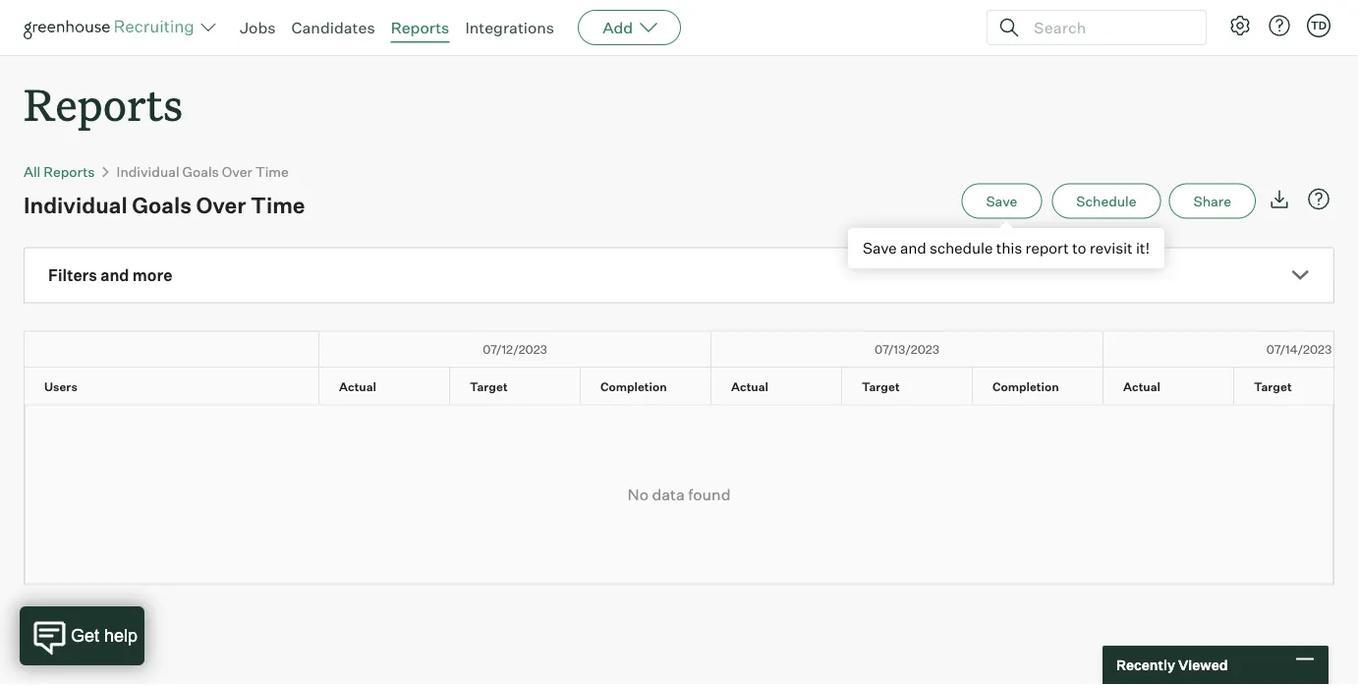 Task type: locate. For each thing, give the bounding box(es) containing it.
0 horizontal spatial completion column header
[[581, 367, 728, 404]]

reports link
[[391, 18, 450, 37]]

report
[[1026, 239, 1069, 258]]

recently
[[1117, 657, 1176, 674]]

target column header down 07/12/2023
[[450, 367, 598, 404]]

share
[[1194, 192, 1232, 210]]

0 horizontal spatial and
[[100, 266, 129, 285]]

1 vertical spatial row
[[25, 367, 1359, 404]]

1 horizontal spatial completion
[[993, 379, 1059, 394]]

0 vertical spatial goals
[[182, 163, 219, 180]]

actual column header
[[319, 367, 467, 404], [712, 367, 859, 404], [1104, 367, 1251, 404]]

1 horizontal spatial save
[[986, 192, 1018, 210]]

recently viewed
[[1117, 657, 1228, 674]]

0 horizontal spatial target
[[470, 379, 508, 394]]

completion
[[601, 379, 667, 394], [993, 379, 1059, 394]]

1 vertical spatial save
[[863, 239, 897, 258]]

over
[[222, 163, 253, 180], [196, 191, 246, 218]]

target
[[470, 379, 508, 394], [862, 379, 900, 394], [1254, 379, 1292, 394]]

goals
[[182, 163, 219, 180], [132, 191, 192, 218]]

2 horizontal spatial target
[[1254, 379, 1292, 394]]

actual
[[339, 379, 377, 394], [731, 379, 769, 394], [1124, 379, 1161, 394]]

reports down greenhouse recruiting "image"
[[24, 75, 183, 133]]

and
[[900, 239, 927, 258], [100, 266, 129, 285]]

reports
[[391, 18, 450, 37], [24, 75, 183, 133], [44, 163, 95, 180]]

2 vertical spatial reports
[[44, 163, 95, 180]]

1 horizontal spatial target
[[862, 379, 900, 394]]

2 horizontal spatial actual column header
[[1104, 367, 1251, 404]]

jobs
[[240, 18, 276, 37]]

0 vertical spatial and
[[900, 239, 927, 258]]

save inside tooltip
[[863, 239, 897, 258]]

all reports link
[[24, 163, 95, 180]]

0 vertical spatial row
[[25, 332, 1359, 366]]

grid containing 07/12/2023
[[25, 332, 1359, 405]]

individual
[[117, 163, 179, 180], [24, 191, 127, 218]]

0 horizontal spatial actual
[[339, 379, 377, 394]]

and left schedule
[[900, 239, 927, 258]]

completion column header
[[581, 367, 728, 404], [973, 367, 1121, 404]]

this
[[997, 239, 1023, 258]]

reports right all
[[44, 163, 95, 180]]

column header
[[25, 332, 319, 366]]

target down '07/13/2023'
[[862, 379, 900, 394]]

save left schedule
[[863, 239, 897, 258]]

save button
[[962, 184, 1042, 219]]

target down 07/12/2023
[[470, 379, 508, 394]]

save up save and schedule this report to revisit it! tooltip on the top
[[986, 192, 1018, 210]]

1 completion from the left
[[601, 379, 667, 394]]

data
[[652, 485, 685, 504]]

0 vertical spatial over
[[222, 163, 253, 180]]

time
[[255, 163, 289, 180], [251, 191, 305, 218]]

1 horizontal spatial actual column header
[[712, 367, 859, 404]]

td button
[[1304, 10, 1335, 41]]

row
[[25, 332, 1359, 366], [25, 367, 1359, 404]]

save for save and schedule this report to revisit it!
[[863, 239, 897, 258]]

1 vertical spatial individual
[[24, 191, 127, 218]]

candidates
[[291, 18, 375, 37]]

1 vertical spatial goals
[[132, 191, 192, 218]]

all reports
[[24, 163, 95, 180]]

1 vertical spatial time
[[251, 191, 305, 218]]

row containing users
[[25, 367, 1359, 404]]

target down 07/14/2023
[[1254, 379, 1292, 394]]

1 horizontal spatial actual
[[731, 379, 769, 394]]

integrations link
[[465, 18, 555, 37]]

target column header down '07/13/2023'
[[842, 367, 990, 404]]

1 row from the top
[[25, 332, 1359, 366]]

no
[[628, 485, 649, 504]]

filters
[[48, 266, 97, 285]]

1 vertical spatial and
[[100, 266, 129, 285]]

save and schedule this report to revisit it! element
[[962, 184, 1052, 219]]

individual goals over time
[[117, 163, 289, 180], [24, 191, 305, 218]]

more
[[133, 266, 172, 285]]

jobs link
[[240, 18, 276, 37]]

0 horizontal spatial completion
[[601, 379, 667, 394]]

grid
[[25, 332, 1359, 405]]

target column header
[[450, 367, 598, 404], [842, 367, 990, 404]]

reports right candidates link
[[391, 18, 450, 37]]

2 row from the top
[[25, 367, 1359, 404]]

2 completion from the left
[[993, 379, 1059, 394]]

2 target column header from the left
[[842, 367, 990, 404]]

individual right all reports
[[117, 163, 179, 180]]

0 horizontal spatial actual column header
[[319, 367, 467, 404]]

1 vertical spatial reports
[[24, 75, 183, 133]]

0 horizontal spatial save
[[863, 239, 897, 258]]

save inside button
[[986, 192, 1018, 210]]

it!
[[1136, 239, 1150, 258]]

1 horizontal spatial completion column header
[[973, 367, 1121, 404]]

2 horizontal spatial actual
[[1124, 379, 1161, 394]]

0 vertical spatial time
[[255, 163, 289, 180]]

1 vertical spatial over
[[196, 191, 246, 218]]

1 completion column header from the left
[[581, 367, 728, 404]]

1 horizontal spatial and
[[900, 239, 927, 258]]

found
[[688, 485, 731, 504]]

and for save
[[900, 239, 927, 258]]

0 horizontal spatial target column header
[[450, 367, 598, 404]]

to
[[1073, 239, 1087, 258]]

save
[[986, 192, 1018, 210], [863, 239, 897, 258]]

07/12/2023
[[483, 342, 547, 357]]

all
[[24, 163, 41, 180]]

td button
[[1307, 14, 1331, 37]]

1 horizontal spatial target column header
[[842, 367, 990, 404]]

and inside tooltip
[[900, 239, 927, 258]]

Search text field
[[1029, 13, 1189, 42]]

3 actual column header from the left
[[1104, 367, 1251, 404]]

individual down all reports link
[[24, 191, 127, 218]]

0 vertical spatial save
[[986, 192, 1018, 210]]

and left more
[[100, 266, 129, 285]]



Task type: vqa. For each thing, say whether or not it's contained in the screenshot.
Alerts
no



Task type: describe. For each thing, give the bounding box(es) containing it.
schedule
[[930, 239, 993, 258]]

viewed
[[1179, 657, 1228, 674]]

and for filters
[[100, 266, 129, 285]]

save for save
[[986, 192, 1018, 210]]

2 completion column header from the left
[[973, 367, 1121, 404]]

2 actual from the left
[[731, 379, 769, 394]]

1 target from the left
[[470, 379, 508, 394]]

candidates link
[[291, 18, 375, 37]]

0 vertical spatial individual goals over time
[[117, 163, 289, 180]]

1 actual column header from the left
[[319, 367, 467, 404]]

add button
[[578, 10, 681, 45]]

completion for 2nd completion column header from right
[[601, 379, 667, 394]]

download image
[[1268, 187, 1292, 211]]

2 target from the left
[[862, 379, 900, 394]]

greenhouse recruiting image
[[24, 16, 201, 39]]

save and schedule this report to revisit it! tooltip
[[848, 218, 1165, 268]]

1 actual from the left
[[339, 379, 377, 394]]

share button
[[1169, 184, 1256, 219]]

integrations
[[465, 18, 555, 37]]

faq image
[[1307, 187, 1331, 211]]

row containing 07/12/2023
[[25, 332, 1359, 366]]

users
[[44, 379, 77, 394]]

td
[[1311, 19, 1327, 32]]

07/14/2023
[[1267, 342, 1332, 357]]

users column header
[[25, 367, 336, 404]]

schedule button
[[1052, 184, 1162, 219]]

schedule
[[1077, 192, 1137, 210]]

individual goals over time link
[[117, 163, 289, 180]]

no data found
[[628, 485, 731, 504]]

0 vertical spatial individual
[[117, 163, 179, 180]]

1 vertical spatial individual goals over time
[[24, 191, 305, 218]]

2 actual column header from the left
[[712, 367, 859, 404]]

filters and more
[[48, 266, 172, 285]]

07/13/2023
[[875, 342, 940, 357]]

3 actual from the left
[[1124, 379, 1161, 394]]

completion for second completion column header
[[993, 379, 1059, 394]]

3 target from the left
[[1254, 379, 1292, 394]]

configure image
[[1229, 14, 1252, 37]]

save and schedule this report to revisit it!
[[863, 239, 1150, 258]]

0 vertical spatial reports
[[391, 18, 450, 37]]

add
[[603, 18, 633, 37]]

revisit
[[1090, 239, 1133, 258]]

1 target column header from the left
[[450, 367, 598, 404]]



